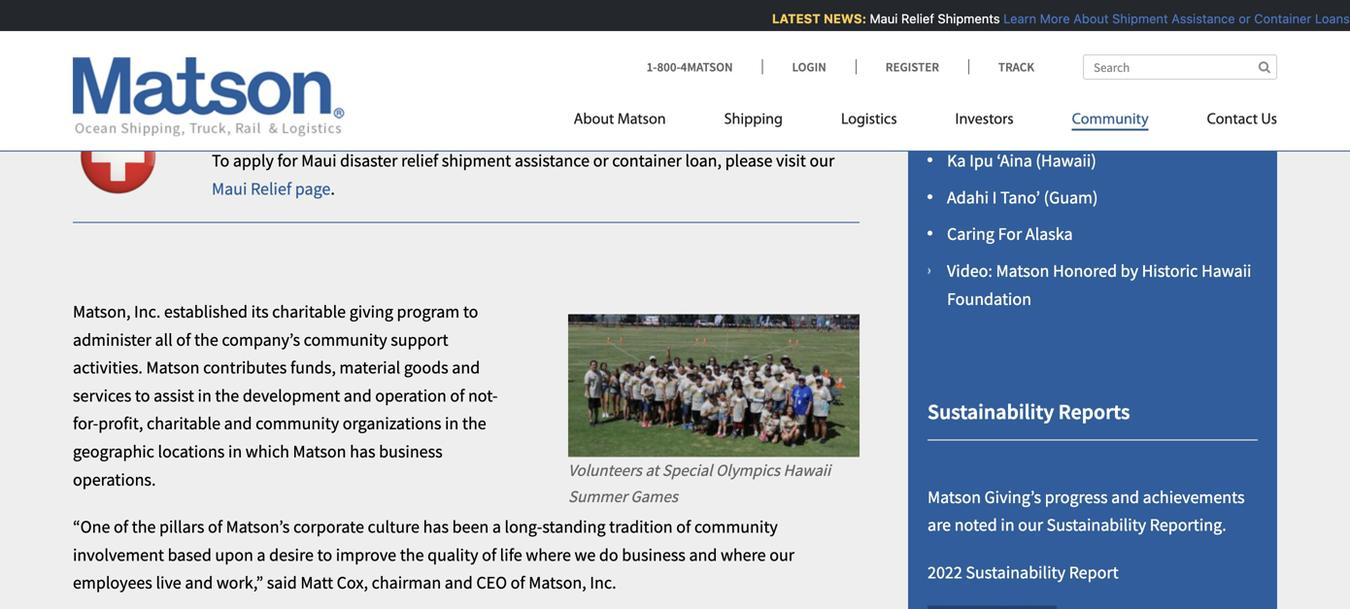 Task type: locate. For each thing, give the bounding box(es) containing it.
hawaii
[[1202, 260, 1252, 282], [784, 460, 831, 480]]

>
[[1350, 11, 1351, 26]]

in inside matson giving's progress and achievements are noted in our sustainability reporting.
[[1001, 514, 1015, 536]]

charitable right its
[[272, 301, 346, 323]]

and
[[452, 357, 480, 379], [344, 385, 372, 407], [224, 413, 252, 435], [1112, 486, 1140, 508], [689, 544, 717, 566], [185, 572, 213, 594], [445, 572, 473, 594]]

the
[[194, 329, 218, 351], [215, 385, 239, 407], [462, 413, 486, 435], [132, 516, 156, 538], [400, 544, 424, 566]]

based
[[168, 544, 212, 566]]

matson, up administer
[[73, 301, 131, 323]]

1 vertical spatial sustainability
[[1047, 514, 1147, 536]]

ipu
[[970, 150, 994, 172]]

1 horizontal spatial a
[[492, 516, 501, 538]]

and right progress
[[1112, 486, 1140, 508]]

maui
[[866, 11, 894, 26], [212, 111, 256, 137], [301, 150, 337, 172], [212, 178, 247, 200]]

1 vertical spatial business
[[622, 544, 686, 566]]

1 vertical spatial inc.
[[590, 572, 617, 594]]

0 vertical spatial inc.
[[134, 301, 161, 323]]

0 horizontal spatial or
[[593, 150, 609, 172]]

container
[[612, 150, 682, 172]]

adahi
[[947, 186, 989, 208]]

shipments left learn
[[934, 11, 996, 26]]

about right the more
[[1070, 11, 1105, 26]]

the up chairman
[[400, 544, 424, 566]]

for
[[277, 150, 298, 172]]

0 vertical spatial hawaii
[[1202, 260, 1252, 282]]

do
[[599, 544, 619, 566]]

hawaii right olympics
[[784, 460, 831, 480]]

where left we
[[526, 544, 571, 566]]

and down based
[[185, 572, 213, 594]]

0 vertical spatial has
[[350, 441, 376, 462]]

1 vertical spatial our
[[1018, 514, 1043, 536]]

0 horizontal spatial community giving
[[73, 6, 422, 65]]

the up involvement
[[132, 516, 156, 538]]

1 vertical spatial a
[[257, 544, 266, 566]]

profit,
[[98, 413, 143, 435]]

adahi i tano' (guam) link
[[947, 186, 1098, 208]]

or down about matson
[[593, 150, 609, 172]]

1 horizontal spatial charitable
[[272, 301, 346, 323]]

(guam)
[[1044, 186, 1098, 208]]

community inside the "one of the pillars of matson's corporate culture has been a long-standing tradition of community involvement based upon a desire to improve the quality of life where we do business and where our employees live and work," said matt cox, chairman and ceo of matson, inc.
[[695, 516, 778, 538]]

1 horizontal spatial matson,
[[529, 572, 587, 594]]

maui down to
[[212, 178, 247, 200]]

1 horizontal spatial has
[[423, 516, 449, 538]]

login
[[792, 59, 827, 75]]

0 horizontal spatial matson,
[[73, 301, 131, 323]]

1 horizontal spatial to
[[317, 544, 332, 566]]

our down olympics
[[770, 544, 795, 566]]

sustainability down noted
[[966, 561, 1066, 583]]

please
[[725, 150, 773, 172]]

hawaii right historic
[[1202, 260, 1252, 282]]

has inside the matson, inc. established its charitable giving program to administer all of the company's community support activities. matson contributes funds, material goods and services to assist in the development and operation of not- for-profit, charitable and community organizations in the geographic locations in which matson has business operations.
[[350, 441, 376, 462]]

Search search field
[[1083, 54, 1278, 80]]

about matson link
[[574, 103, 695, 142]]

0 horizontal spatial a
[[257, 544, 266, 566]]

2022
[[928, 561, 963, 583]]

0 vertical spatial charitable
[[272, 301, 346, 323]]

in
[[198, 385, 212, 407], [445, 413, 459, 435], [228, 441, 242, 462], [1001, 514, 1015, 536]]

matson right which
[[293, 441, 346, 462]]

and down quality
[[445, 572, 473, 594]]

and up not-
[[452, 357, 480, 379]]

1 vertical spatial matson,
[[529, 572, 587, 594]]

us
[[1262, 112, 1278, 128]]

hawaii inside video: matson honored by historic hawaii foundation
[[1202, 260, 1252, 282]]

a right the upon
[[257, 544, 266, 566]]

2 vertical spatial our
[[770, 544, 795, 566]]

0 vertical spatial community giving
[[73, 6, 422, 65]]

relief up the for at top left
[[261, 111, 313, 137]]

contributes
[[203, 357, 287, 379]]

olympics
[[716, 460, 780, 480]]

container
[[1250, 11, 1308, 26]]

2 where from the left
[[721, 544, 766, 566]]

community down development
[[256, 413, 339, 435]]

matson inside about matson link
[[618, 112, 666, 128]]

about up assistance
[[574, 112, 614, 128]]

matson up container
[[618, 112, 666, 128]]

of up involvement
[[114, 516, 128, 538]]

0 horizontal spatial shipments
[[317, 111, 416, 137]]

community link
[[1043, 103, 1178, 142]]

inc. inside the "one of the pillars of matson's corporate culture has been a long-standing tradition of community involvement based upon a desire to improve the quality of life where we do business and where our employees live and work," said matt cox, chairman and ceo of matson, inc.
[[590, 572, 617, 594]]

its
[[251, 301, 269, 323]]

in down giving's
[[1001, 514, 1015, 536]]

loan,
[[685, 150, 722, 172]]

video:
[[947, 260, 993, 282]]

i
[[993, 186, 997, 208]]

culture
[[368, 516, 420, 538]]

2 vertical spatial sustainability
[[966, 561, 1066, 583]]

0 horizontal spatial hawaii
[[784, 460, 831, 480]]

1 horizontal spatial hawaii
[[1202, 260, 1252, 282]]

inc.
[[134, 301, 161, 323], [590, 572, 617, 594]]

where
[[526, 544, 571, 566], [721, 544, 766, 566]]

of down games
[[676, 516, 691, 538]]

a right the been
[[492, 516, 501, 538]]

1 horizontal spatial our
[[810, 150, 835, 172]]

sustainability reports
[[928, 398, 1130, 425]]

life
[[500, 544, 522, 566]]

our
[[810, 150, 835, 172], [1018, 514, 1043, 536], [770, 544, 795, 566]]

None search field
[[1083, 54, 1278, 80]]

1 horizontal spatial community giving
[[947, 76, 1083, 98]]

maui relief page link
[[212, 178, 331, 200]]

2 vertical spatial relief
[[251, 178, 292, 200]]

about inside top menu navigation
[[574, 112, 614, 128]]

0 horizontal spatial has
[[350, 441, 376, 462]]

1 vertical spatial has
[[423, 516, 449, 538]]

0 vertical spatial matson,
[[73, 301, 131, 323]]

0 vertical spatial or
[[1235, 11, 1247, 26]]

0 vertical spatial our
[[810, 150, 835, 172]]

sustainability
[[928, 398, 1054, 425], [1047, 514, 1147, 536], [966, 561, 1066, 583]]

disaster
[[340, 150, 398, 172]]

inc. inside the matson, inc. established its charitable giving program to administer all of the company's community support activities. matson contributes funds, material goods and services to assist in the development and operation of not- for-profit, charitable and community organizations in the geographic locations in which matson has business operations.
[[134, 301, 161, 323]]

business down organizations
[[379, 441, 443, 462]]

and up which
[[224, 413, 252, 435]]

where down volunteers at special olympics hawaii summer games
[[721, 544, 766, 566]]

news:
[[820, 11, 863, 26]]

2 vertical spatial community
[[695, 516, 778, 538]]

track
[[999, 59, 1035, 75]]

1 where from the left
[[526, 544, 571, 566]]

organizations
[[343, 413, 441, 435]]

matson inside video: matson honored by historic hawaii foundation
[[996, 260, 1050, 282]]

1 horizontal spatial where
[[721, 544, 766, 566]]

0 horizontal spatial inc.
[[134, 301, 161, 323]]

1-800-4matson
[[647, 59, 733, 75]]

to right program
[[463, 301, 478, 323]]

2 horizontal spatial to
[[463, 301, 478, 323]]

in left which
[[228, 441, 242, 462]]

1 vertical spatial or
[[593, 150, 609, 172]]

business
[[379, 441, 443, 462], [622, 544, 686, 566]]

1 vertical spatial shipments
[[317, 111, 416, 137]]

to inside the "one of the pillars of matson's corporate culture has been a long-standing tradition of community involvement based upon a desire to improve the quality of life where we do business and where our employees live and work," said matt cox, chairman and ceo of matson, inc.
[[317, 544, 332, 566]]

established
[[164, 301, 248, 323]]

to down corporate
[[317, 544, 332, 566]]

matson down for
[[996, 260, 1050, 282]]

business down tradition
[[622, 544, 686, 566]]

1-
[[647, 59, 657, 75]]

0 vertical spatial business
[[379, 441, 443, 462]]

sustainability down progress
[[1047, 514, 1147, 536]]

has down organizations
[[350, 441, 376, 462]]

register link
[[856, 59, 969, 75]]

0 horizontal spatial charitable
[[147, 413, 221, 435]]

tano'
[[1001, 186, 1041, 208]]

1 horizontal spatial shipments
[[934, 11, 996, 26]]

to left assist
[[135, 385, 150, 407]]

1 horizontal spatial inc.
[[590, 572, 617, 594]]

matson, down we
[[529, 572, 587, 594]]

inc. up all
[[134, 301, 161, 323]]

4matson
[[681, 59, 733, 75]]

relief down the for at top left
[[251, 178, 292, 200]]

matson giving's progress and achievements are noted in our sustainability reporting.
[[928, 486, 1245, 536]]

our down giving's
[[1018, 514, 1043, 536]]

community up "material"
[[304, 329, 387, 351]]

said
[[267, 572, 297, 594]]

relief up register
[[897, 11, 930, 26]]

business inside the matson, inc. established its charitable giving program to administer all of the company's community support activities. matson contributes funds, material goods and services to assist in the development and operation of not- for-profit, charitable and community organizations in the geographic locations in which matson has business operations.
[[379, 441, 443, 462]]

services
[[73, 385, 131, 407]]

maui right 'news:'
[[866, 11, 894, 26]]

standing
[[543, 516, 606, 538]]

has up quality
[[423, 516, 449, 538]]

0 horizontal spatial where
[[526, 544, 571, 566]]

1 vertical spatial relief
[[261, 111, 313, 137]]

matson inside matson giving's progress and achievements are noted in our sustainability reporting.
[[928, 486, 981, 508]]

reports
[[1059, 398, 1130, 425]]

1 vertical spatial community giving
[[947, 76, 1083, 98]]

has
[[350, 441, 376, 462], [423, 516, 449, 538]]

noted
[[955, 514, 998, 536]]

to
[[463, 301, 478, 323], [135, 385, 150, 407], [317, 544, 332, 566]]

0 horizontal spatial business
[[379, 441, 443, 462]]

1 vertical spatial about
[[574, 112, 614, 128]]

1 vertical spatial hawaii
[[784, 460, 831, 480]]

shipment
[[442, 150, 511, 172]]

our inside the "one of the pillars of matson's corporate culture has been a long-standing tradition of community involvement based upon a desire to improve the quality of life where we do business and where our employees live and work," said matt cox, chairman and ceo of matson, inc.
[[770, 544, 795, 566]]

charitable up locations
[[147, 413, 221, 435]]

community down volunteers at special olympics hawaii summer games
[[695, 516, 778, 538]]

shipments up disaster
[[317, 111, 416, 137]]

are
[[928, 514, 951, 536]]

1 vertical spatial to
[[135, 385, 150, 407]]

contact us
[[1207, 112, 1278, 128]]

inc. down do
[[590, 572, 617, 594]]

our right visit at right top
[[810, 150, 835, 172]]

sustainability up giving's
[[928, 398, 1054, 425]]

blue matson logo with ocean, shipping, truck, rail and logistics written beneath it. image
[[73, 57, 345, 137]]

to apply for maui disaster relief shipment assistance or container loan, please visit our maui relief page .
[[212, 150, 835, 200]]

0 horizontal spatial about
[[574, 112, 614, 128]]

business inside the "one of the pillars of matson's corporate culture has been a long-standing tradition of community involvement based upon a desire to improve the quality of life where we do business and where our employees live and work," said matt cox, chairman and ceo of matson, inc.
[[622, 544, 686, 566]]

0 vertical spatial about
[[1070, 11, 1105, 26]]

1 horizontal spatial or
[[1235, 11, 1247, 26]]

2 horizontal spatial our
[[1018, 514, 1043, 536]]

involvement
[[73, 544, 164, 566]]

or left container
[[1235, 11, 1247, 26]]

latest news: maui relief shipments learn more about shipment assistance or container loans >
[[768, 11, 1351, 26]]

0 horizontal spatial our
[[770, 544, 795, 566]]

of right ceo
[[511, 572, 525, 594]]

development
[[243, 385, 340, 407]]

links
[[1062, 12, 1110, 39]]

of left not-
[[450, 385, 465, 407]]

1 horizontal spatial business
[[622, 544, 686, 566]]

cox,
[[337, 572, 368, 594]]

to
[[212, 150, 230, 172]]

1 vertical spatial charitable
[[147, 413, 221, 435]]

progress
[[1045, 486, 1108, 508]]

2 vertical spatial to
[[317, 544, 332, 566]]

in down 'operation'
[[445, 413, 459, 435]]

matson up are
[[928, 486, 981, 508]]

maui relief shipments
[[212, 111, 416, 137]]

red circle with white cross in the middle image
[[73, 111, 163, 202]]



Task type: describe. For each thing, give the bounding box(es) containing it.
learn
[[1000, 11, 1033, 26]]

and down volunteers at special olympics hawaii summer games
[[689, 544, 717, 566]]

the
[[965, 113, 993, 135]]

of right pillars
[[208, 516, 223, 538]]

in the community
[[947, 113, 1082, 135]]

0 vertical spatial shipments
[[934, 11, 996, 26]]

not-
[[468, 385, 498, 407]]

geographic
[[73, 441, 154, 462]]

investors
[[956, 112, 1014, 128]]

matson, inc. established its charitable giving program to administer all of the company's community support activities. matson contributes funds, material goods and services to assist in the development and operation of not- for-profit, charitable and community organizations in the geographic locations in which matson has business operations.
[[73, 301, 498, 490]]

ka ipu 'aina (hawaii) link
[[947, 150, 1097, 172]]

live
[[156, 572, 181, 594]]

search image
[[1259, 61, 1271, 73]]

matson's
[[226, 516, 290, 538]]

reporting.
[[1150, 514, 1227, 536]]

ka ipu 'aina (hawaii)
[[947, 150, 1097, 172]]

in right assist
[[198, 385, 212, 407]]

giving's
[[985, 486, 1042, 508]]

in the community link
[[947, 113, 1082, 135]]

summer
[[568, 486, 627, 507]]

.
[[331, 178, 335, 200]]

logistics link
[[812, 103, 926, 142]]

has inside the "one of the pillars of matson's corporate culture has been a long-standing tradition of community involvement based upon a desire to improve the quality of life where we do business and where our employees live and work," said matt cox, chairman and ceo of matson, inc.
[[423, 516, 449, 538]]

0 horizontal spatial to
[[135, 385, 150, 407]]

0 vertical spatial community
[[304, 329, 387, 351]]

shipment
[[1108, 11, 1164, 26]]

the down established
[[194, 329, 218, 351]]

caring for alaska
[[947, 223, 1073, 245]]

alaska
[[1026, 223, 1073, 245]]

matson, inside the "one of the pillars of matson's corporate culture has been a long-standing tradition of community involvement based upon a desire to improve the quality of life where we do business and where our employees live and work," said matt cox, chairman and ceo of matson, inc.
[[529, 572, 587, 594]]

hawaii inside volunteers at special olympics hawaii summer games
[[784, 460, 831, 480]]

matson at special olympics hawaii 2016 image
[[568, 314, 860, 457]]

relief inside to apply for maui disaster relief shipment assistance or container loan, please visit our maui relief page .
[[251, 178, 292, 200]]

tradition
[[609, 516, 673, 538]]

contact
[[1207, 112, 1258, 128]]

0 vertical spatial sustainability
[[928, 398, 1054, 425]]

matson, inside the matson, inc. established its charitable giving program to administer all of the company's community support activities. matson contributes funds, material goods and services to assist in the development and operation of not- for-profit, charitable and community organizations in the geographic locations in which matson has business operations.
[[73, 301, 131, 323]]

learn more about shipment assistance or container loans > link
[[1000, 11, 1351, 26]]

shipping
[[724, 112, 783, 128]]

foundation
[[947, 288, 1032, 310]]

investors link
[[926, 103, 1043, 142]]

the down not-
[[462, 413, 486, 435]]

the down contributes at the left of the page
[[215, 385, 239, 407]]

'aina
[[997, 150, 1033, 172]]

matson left learn
[[928, 12, 995, 39]]

0 vertical spatial a
[[492, 516, 501, 538]]

0 vertical spatial to
[[463, 301, 478, 323]]

funds,
[[290, 357, 336, 379]]

adahi i tano' (guam)
[[947, 186, 1098, 208]]

"one of the pillars of matson's corporate culture has been a long-standing tradition of community involvement based upon a desire to improve the quality of life where we do business and where our employees live and work," said matt cox, chairman and ceo of matson, inc.
[[73, 516, 795, 594]]

desire
[[269, 544, 314, 566]]

of left life
[[482, 544, 497, 566]]

which
[[246, 441, 289, 462]]

special
[[662, 460, 713, 480]]

community inside top menu navigation
[[1072, 112, 1149, 128]]

upon
[[215, 544, 253, 566]]

relief
[[401, 150, 438, 172]]

assistance
[[1168, 11, 1231, 26]]

matson giving links
[[928, 12, 1110, 39]]

games
[[631, 486, 678, 507]]

0 vertical spatial relief
[[897, 11, 930, 26]]

of right all
[[176, 329, 191, 351]]

1-800-4matson link
[[647, 59, 762, 75]]

video: matson honored by historic hawaii foundation link
[[947, 260, 1252, 310]]

our inside matson giving's progress and achievements are noted in our sustainability reporting.
[[1018, 514, 1043, 536]]

track link
[[969, 59, 1035, 75]]

material
[[339, 357, 401, 379]]

operation
[[375, 385, 447, 407]]

our inside to apply for maui disaster relief shipment assistance or container loan, please visit our maui relief page .
[[810, 150, 835, 172]]

in
[[947, 113, 961, 135]]

maui up page
[[301, 150, 337, 172]]

sustainability inside matson giving's progress and achievements are noted in our sustainability reporting.
[[1047, 514, 1147, 536]]

(hawaii)
[[1036, 150, 1097, 172]]

community giving link
[[947, 76, 1083, 98]]

caring
[[947, 223, 995, 245]]

or inside to apply for maui disaster relief shipment assistance or container loan, please visit our maui relief page .
[[593, 150, 609, 172]]

video: matson honored by historic hawaii foundation
[[947, 260, 1252, 310]]

support
[[391, 329, 449, 351]]

locations
[[158, 441, 225, 462]]

more
[[1036, 11, 1066, 26]]

for-
[[73, 413, 98, 435]]

long-
[[505, 516, 543, 538]]

login link
[[762, 59, 856, 75]]

and down "material"
[[344, 385, 372, 407]]

loans
[[1311, 11, 1346, 26]]

operations.
[[73, 469, 156, 490]]

volunteers
[[568, 460, 642, 480]]

latest
[[768, 11, 817, 26]]

1 horizontal spatial about
[[1070, 11, 1105, 26]]

ceo
[[476, 572, 507, 594]]

by
[[1121, 260, 1139, 282]]

2022 sustainability report
[[928, 561, 1119, 583]]

register
[[886, 59, 939, 75]]

activities.
[[73, 357, 143, 379]]

we
[[575, 544, 596, 566]]

been
[[452, 516, 489, 538]]

assist
[[154, 385, 194, 407]]

and inside matson giving's progress and achievements are noted in our sustainability reporting.
[[1112, 486, 1140, 508]]

chairman
[[372, 572, 441, 594]]

maui up to
[[212, 111, 256, 137]]

matt
[[301, 572, 333, 594]]

pillars
[[159, 516, 204, 538]]

honored
[[1053, 260, 1117, 282]]

employees
[[73, 572, 152, 594]]

report
[[1069, 561, 1119, 583]]

improve
[[336, 544, 397, 566]]

for
[[998, 223, 1022, 245]]

historic
[[1142, 260, 1198, 282]]

top menu navigation
[[574, 103, 1278, 142]]

matson up assist
[[146, 357, 200, 379]]

1 vertical spatial community
[[256, 413, 339, 435]]

at
[[645, 460, 659, 480]]

logistics
[[841, 112, 897, 128]]



Task type: vqa. For each thing, say whether or not it's contained in the screenshot.
tradition
yes



